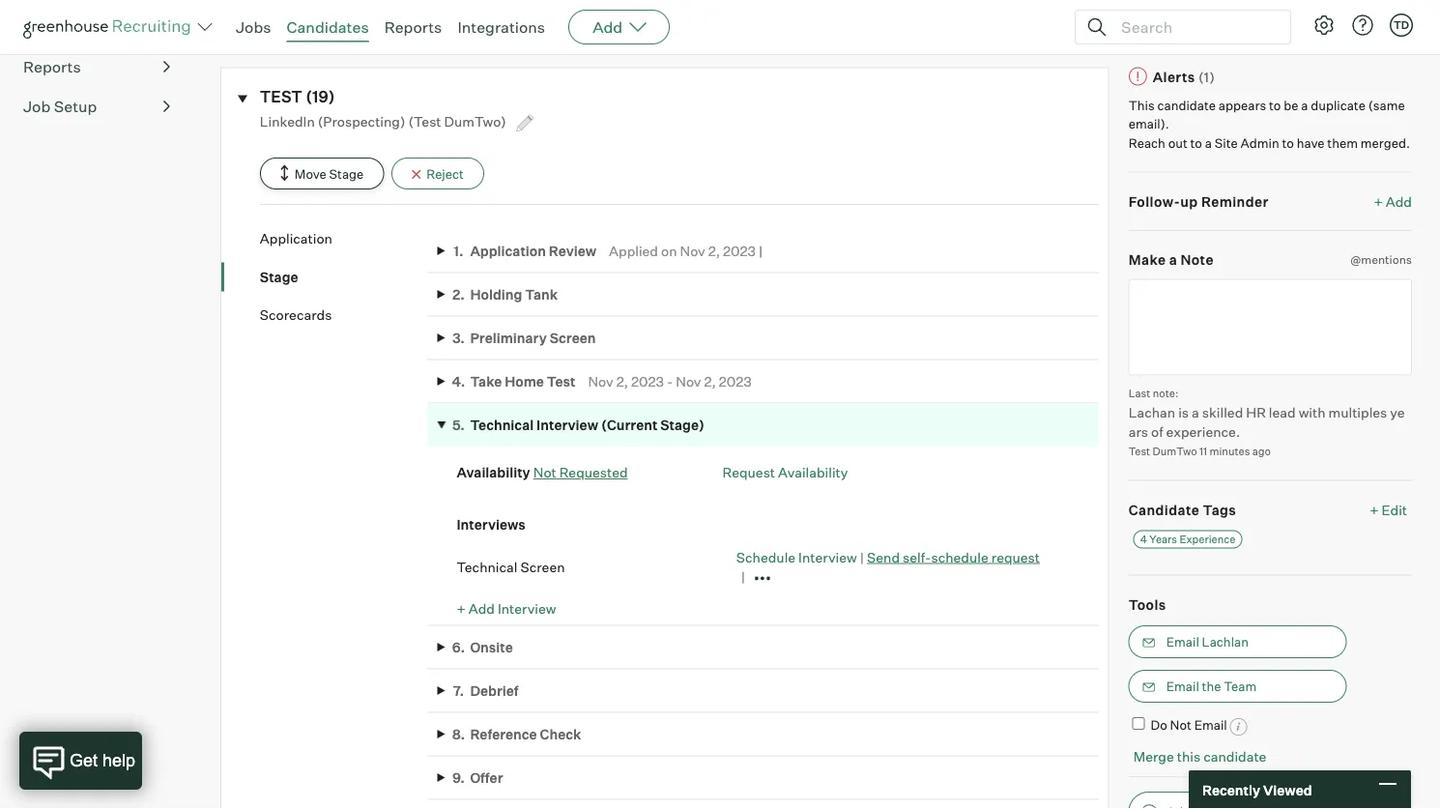 Task type: vqa. For each thing, say whether or not it's contained in the screenshot.
middle the Current
no



Task type: describe. For each thing, give the bounding box(es) containing it.
appears
[[1219, 97, 1266, 113]]

+ for + add interview
[[457, 600, 466, 617]]

jobs link
[[236, 17, 271, 37]]

1
[[241, 14, 246, 31]]

multiples
[[1329, 404, 1387, 421]]

do not email
[[1151, 717, 1227, 733]]

lachlan
[[1202, 634, 1249, 650]]

linkedin link
[[466, 14, 521, 42]]

1 horizontal spatial application
[[470, 242, 546, 259]]

requested
[[559, 464, 628, 481]]

0 horizontal spatial to
[[1190, 135, 1202, 150]]

self-
[[903, 549, 931, 566]]

jobs
[[236, 17, 271, 37]]

request
[[992, 549, 1040, 566]]

merge
[[1134, 748, 1174, 765]]

+ add
[[1374, 193, 1412, 210]]

8.
[[452, 726, 465, 743]]

0 vertical spatial reports
[[384, 17, 442, 37]]

candidate inside this candidate appears to be a duplicate          (same email). reach out to a site admin to have them merged.
[[1158, 97, 1216, 113]]

schedule interview link
[[736, 549, 857, 566]]

a inside last note: lachan is a skilled hr lead with multiples ye ars of experience. test dumtwo               11 minutes               ago
[[1192, 404, 1199, 421]]

dumtwo
[[1153, 445, 1197, 458]]

+ edit
[[1370, 501, 1407, 518]]

note
[[1181, 251, 1214, 268]]

integrations
[[458, 17, 545, 37]]

setup
[[54, 97, 97, 116]]

follow-
[[1129, 193, 1181, 210]]

candidate
[[1129, 501, 1200, 518]]

take
[[470, 373, 502, 390]]

schedule interview | send self-schedule request
[[736, 549, 1040, 566]]

move stage
[[295, 166, 364, 181]]

activity
[[295, 14, 344, 31]]

0 horizontal spatial reports link
[[23, 55, 170, 78]]

+ for + add
[[1374, 193, 1383, 210]]

request
[[723, 464, 775, 481]]

experience.
[[1166, 423, 1240, 440]]

interview for 5. technical interview (current stage)
[[537, 417, 598, 434]]

schedule
[[931, 549, 989, 566]]

application link
[[260, 229, 428, 248]]

on
[[661, 242, 677, 259]]

a left site on the top right of page
[[1205, 135, 1212, 150]]

1 vertical spatial stage
[[260, 268, 298, 285]]

home
[[505, 373, 544, 390]]

1 vertical spatial interview
[[799, 549, 857, 566]]

a right be
[[1301, 97, 1308, 113]]

2. holding tank
[[452, 286, 558, 303]]

9.
[[452, 769, 465, 786]]

details link
[[400, 14, 444, 42]]

stage inside button
[[329, 166, 364, 181]]

not for requested
[[533, 464, 556, 481]]

the
[[1202, 679, 1221, 694]]

reject
[[426, 166, 464, 181]]

email).
[[1129, 116, 1169, 132]]

debrief
[[470, 682, 519, 699]]

a left note
[[1169, 251, 1177, 268]]

merged.
[[1361, 135, 1410, 150]]

1 horizontal spatial to
[[1269, 97, 1281, 113]]

1.
[[454, 242, 463, 259]]

make
[[1129, 251, 1166, 268]]

Search text field
[[1116, 13, 1273, 41]]

-
[[667, 373, 673, 390]]

linkedin (prospecting) (test dumtwo)
[[260, 113, 509, 130]]

2 availability from the left
[[778, 464, 848, 481]]

1 horizontal spatial job
[[249, 14, 273, 31]]

availability not requested
[[457, 464, 628, 481]]

activity feed
[[295, 14, 378, 31]]

lead
[[1269, 404, 1296, 421]]

check
[[540, 726, 581, 743]]

reject button
[[392, 158, 484, 190]]

4. take home test nov 2, 2023 - nov 2, 2023
[[452, 373, 752, 390]]

on 1 job link
[[220, 14, 273, 42]]

activity feed link
[[295, 14, 378, 42]]

them
[[1328, 135, 1358, 150]]

hr
[[1246, 404, 1266, 421]]

6. onsite
[[452, 639, 513, 656]]

offer
[[470, 769, 503, 786]]

team
[[1224, 679, 1257, 694]]

1 horizontal spatial reports link
[[384, 17, 442, 37]]

scorecards link
[[260, 306, 428, 324]]

be
[[1284, 97, 1299, 113]]

add for + add
[[1386, 193, 1412, 210]]

reminder
[[1201, 193, 1269, 210]]

last
[[1129, 387, 1151, 400]]

2023 left -
[[631, 373, 664, 390]]

email lachlan button
[[1129, 626, 1347, 658]]

td button
[[1390, 14, 1413, 37]]

2, right -
[[704, 373, 716, 390]]

years
[[1150, 533, 1177, 546]]

test inside last note: lachan is a skilled hr lead with multiples ye ars of experience. test dumtwo               11 minutes               ago
[[1129, 445, 1150, 458]]

ye
[[1390, 404, 1405, 421]]

7.
[[453, 682, 464, 699]]

pipeline
[[23, 18, 81, 37]]

merge this candidate link
[[1134, 748, 1267, 765]]

up
[[1181, 193, 1198, 210]]

email the team
[[1166, 679, 1257, 694]]

2 vertical spatial email
[[1194, 717, 1227, 733]]

1 vertical spatial technical
[[457, 558, 518, 575]]

stage)
[[660, 417, 705, 434]]

move
[[295, 166, 326, 181]]

add button
[[569, 10, 670, 44]]

linkedin for linkedin (prospecting) (test dumtwo)
[[260, 113, 315, 130]]

2023 right the on
[[723, 242, 756, 259]]

6.
[[452, 639, 465, 656]]

schedule
[[736, 549, 796, 566]]

stage link
[[260, 267, 428, 286]]

2023 right -
[[719, 373, 752, 390]]

ars
[[1129, 423, 1148, 440]]

+ for + edit
[[1370, 501, 1379, 518]]

0 horizontal spatial job
[[23, 97, 51, 116]]

admin
[[1241, 135, 1279, 150]]

this
[[1177, 748, 1201, 765]]

@mentions
[[1351, 252, 1412, 267]]



Task type: locate. For each thing, give the bounding box(es) containing it.
| left send
[[860, 549, 864, 566]]

2023
[[723, 242, 756, 259], [631, 373, 664, 390], [719, 373, 752, 390]]

a
[[1301, 97, 1308, 113], [1205, 135, 1212, 150], [1169, 251, 1177, 268], [1192, 404, 1199, 421]]

reports right "feed"
[[384, 17, 442, 37]]

0 vertical spatial email
[[1166, 634, 1199, 650]]

0 horizontal spatial linkedin
[[260, 113, 315, 130]]

0 vertical spatial +
[[1374, 193, 1383, 210]]

not for email
[[1170, 717, 1192, 733]]

1 horizontal spatial |
[[860, 549, 864, 566]]

1 vertical spatial linkedin
[[260, 113, 315, 130]]

duplicate
[[1311, 97, 1366, 113]]

this candidate appears to be a duplicate          (same email). reach out to a site admin to have them merged.
[[1129, 97, 1410, 150]]

minutes
[[1210, 445, 1250, 458]]

linkedin down test
[[260, 113, 315, 130]]

tools
[[1129, 596, 1166, 613]]

8. reference check
[[452, 726, 581, 743]]

email inside button
[[1166, 679, 1199, 694]]

2 horizontal spatial to
[[1282, 135, 1294, 150]]

follow link
[[1371, 16, 1412, 34]]

request availability button
[[723, 464, 848, 481]]

integrations link
[[458, 17, 545, 37]]

+ add interview
[[457, 600, 556, 617]]

nov right -
[[676, 373, 701, 390]]

None text field
[[1129, 279, 1412, 376]]

linkedin for linkedin link
[[466, 14, 521, 31]]

2, right the on
[[708, 242, 720, 259]]

1 vertical spatial test
[[1129, 445, 1150, 458]]

availability up interviews
[[457, 464, 530, 481]]

0 vertical spatial candidate
[[1158, 97, 1216, 113]]

0 horizontal spatial reports
[[23, 57, 81, 77]]

this
[[1129, 97, 1155, 113]]

application up stage link
[[260, 230, 332, 247]]

candidate
[[1158, 97, 1216, 113], [1204, 748, 1267, 765]]

of
[[1151, 423, 1163, 440]]

email left the
[[1166, 679, 1199, 694]]

merge this candidate
[[1134, 748, 1267, 765]]

0 vertical spatial test
[[547, 373, 576, 390]]

0 horizontal spatial application
[[260, 230, 332, 247]]

greenhouse recruiting image
[[23, 15, 197, 39]]

(current
[[601, 417, 658, 434]]

email up merge this candidate link
[[1194, 717, 1227, 733]]

0 vertical spatial technical
[[470, 417, 534, 434]]

1 vertical spatial candidate
[[1204, 748, 1267, 765]]

send self-schedule request link
[[867, 549, 1040, 566]]

| right the on
[[759, 242, 763, 259]]

0 horizontal spatial not
[[533, 464, 556, 481]]

4
[[1140, 533, 1147, 546]]

0 vertical spatial |
[[759, 242, 763, 259]]

reports down pipeline
[[23, 57, 81, 77]]

1 horizontal spatial linkedin
[[466, 14, 521, 31]]

nov up 5. technical interview (current stage)
[[588, 373, 613, 390]]

0 horizontal spatial |
[[759, 242, 763, 259]]

2.
[[452, 286, 465, 303]]

application inside application link
[[260, 230, 332, 247]]

td button
[[1386, 10, 1417, 41]]

with
[[1299, 404, 1326, 421]]

application
[[260, 230, 332, 247], [470, 242, 546, 259]]

0 horizontal spatial test
[[547, 373, 576, 390]]

candidate down alerts (1)
[[1158, 97, 1216, 113]]

2, up the (current at bottom left
[[616, 373, 628, 390]]

5.
[[452, 417, 465, 434]]

interview for + add interview
[[498, 600, 556, 617]]

onsite
[[470, 639, 513, 656]]

+ left "edit" at the right bottom of page
[[1370, 501, 1379, 518]]

alerts (1)
[[1153, 68, 1215, 85]]

job setup
[[23, 97, 97, 116]]

job setup link
[[23, 95, 170, 118]]

test down ars
[[1129, 445, 1150, 458]]

recently
[[1202, 781, 1260, 798]]

0 vertical spatial interview
[[537, 417, 598, 434]]

reports link right "feed"
[[384, 17, 442, 37]]

0 vertical spatial not
[[533, 464, 556, 481]]

0 vertical spatial job
[[249, 14, 273, 31]]

11
[[1200, 445, 1207, 458]]

candidate tags
[[1129, 501, 1237, 518]]

+ inside 'link'
[[1374, 193, 1383, 210]]

technical right 5. at the left of page
[[470, 417, 534, 434]]

add inside + add 'link'
[[1386, 193, 1412, 210]]

4 years experience
[[1140, 533, 1236, 546]]

+ up 6.
[[457, 600, 466, 617]]

interview
[[537, 417, 598, 434], [799, 549, 857, 566], [498, 600, 556, 617]]

0 vertical spatial screen
[[550, 329, 596, 346]]

2 vertical spatial add
[[469, 600, 495, 617]]

test right home on the left
[[547, 373, 576, 390]]

to left have
[[1282, 135, 1294, 150]]

1 horizontal spatial add
[[593, 17, 623, 37]]

(prospecting)
[[318, 113, 405, 130]]

reference
[[470, 726, 537, 743]]

(test
[[408, 113, 441, 130]]

interview left send
[[799, 549, 857, 566]]

1 vertical spatial add
[[1386, 193, 1412, 210]]

configure image
[[1313, 14, 1336, 37]]

0 horizontal spatial availability
[[457, 464, 530, 481]]

to left be
[[1269, 97, 1281, 113]]

+ add link
[[1374, 192, 1412, 211]]

email left lachlan
[[1166, 634, 1199, 650]]

email for email lachlan
[[1166, 634, 1199, 650]]

screen
[[550, 329, 596, 346], [521, 558, 565, 575]]

1 vertical spatial job
[[23, 97, 51, 116]]

2 vertical spatial +
[[457, 600, 466, 617]]

1 horizontal spatial not
[[1170, 717, 1192, 733]]

1 horizontal spatial reports
[[384, 17, 442, 37]]

5. technical interview (current stage)
[[452, 417, 705, 434]]

reports link
[[384, 17, 442, 37], [23, 55, 170, 78]]

job left setup
[[23, 97, 51, 116]]

application up 2. holding tank at the left of the page
[[470, 242, 546, 259]]

0 vertical spatial reports link
[[384, 17, 442, 37]]

1 vertical spatial email
[[1166, 679, 1199, 694]]

1 vertical spatial not
[[1170, 717, 1192, 733]]

3.
[[452, 329, 465, 346]]

0 horizontal spatial stage
[[260, 268, 298, 285]]

1 vertical spatial reports link
[[23, 55, 170, 78]]

send
[[867, 549, 900, 566]]

add for + add interview
[[469, 600, 495, 617]]

1 horizontal spatial availability
[[778, 464, 848, 481]]

interview down technical screen
[[498, 600, 556, 617]]

1 vertical spatial reports
[[23, 57, 81, 77]]

technical down interviews
[[457, 558, 518, 575]]

1 vertical spatial |
[[860, 549, 864, 566]]

4.
[[452, 373, 465, 390]]

reach
[[1129, 135, 1166, 150]]

1 vertical spatial screen
[[521, 558, 565, 575]]

1 vertical spatial +
[[1370, 501, 1379, 518]]

screen up + add interview
[[521, 558, 565, 575]]

note:
[[1153, 387, 1179, 400]]

not left requested
[[533, 464, 556, 481]]

details
[[400, 14, 444, 31]]

1 horizontal spatial test
[[1129, 445, 1150, 458]]

2 vertical spatial interview
[[498, 600, 556, 617]]

to right the out
[[1190, 135, 1202, 150]]

0 vertical spatial add
[[593, 17, 623, 37]]

ago
[[1252, 445, 1271, 458]]

1 horizontal spatial stage
[[329, 166, 364, 181]]

+
[[1374, 193, 1383, 210], [1370, 501, 1379, 518], [457, 600, 466, 617]]

reports link down pipeline link
[[23, 55, 170, 78]]

job right 1 on the left top of the page
[[249, 14, 273, 31]]

availability
[[457, 464, 530, 481], [778, 464, 848, 481]]

Do Not Email checkbox
[[1133, 717, 1145, 730]]

nov right the on
[[680, 242, 705, 259]]

1 availability from the left
[[457, 464, 530, 481]]

not right do in the bottom of the page
[[1170, 717, 1192, 733]]

preliminary
[[470, 329, 547, 346]]

technical screen
[[457, 558, 565, 575]]

edit
[[1382, 501, 1407, 518]]

candidates link
[[287, 17, 369, 37]]

pipeline link
[[23, 16, 170, 39]]

email inside button
[[1166, 634, 1199, 650]]

candidate up recently
[[1204, 748, 1267, 765]]

test
[[260, 87, 302, 106]]

dumtwo)
[[444, 113, 506, 130]]

+ add interview link
[[457, 600, 556, 617]]

interview up not requested dropdown button
[[537, 417, 598, 434]]

make a note
[[1129, 251, 1214, 268]]

availability right the request
[[778, 464, 848, 481]]

email for email the team
[[1166, 679, 1199, 694]]

screen up 4. take home test nov 2, 2023 - nov 2, 2023
[[550, 329, 596, 346]]

linkedin right details
[[466, 14, 521, 31]]

stage up scorecards
[[260, 268, 298, 285]]

2,
[[708, 242, 720, 259], [616, 373, 628, 390], [704, 373, 716, 390]]

a right is
[[1192, 404, 1199, 421]]

applied
[[609, 242, 658, 259]]

+ edit link
[[1365, 496, 1412, 523]]

2 horizontal spatial add
[[1386, 193, 1412, 210]]

review
[[549, 242, 597, 259]]

7. debrief
[[453, 682, 519, 699]]

holding
[[470, 286, 522, 303]]

feed
[[347, 14, 378, 31]]

job
[[249, 14, 273, 31], [23, 97, 51, 116]]

add inside add popup button
[[593, 17, 623, 37]]

0 horizontal spatial add
[[469, 600, 495, 617]]

0 vertical spatial stage
[[329, 166, 364, 181]]

candidates
[[287, 17, 369, 37]]

0 vertical spatial linkedin
[[466, 14, 521, 31]]

stage
[[329, 166, 364, 181], [260, 268, 298, 285]]

+ up @mentions
[[1374, 193, 1383, 210]]

stage right 'move' at the left of page
[[329, 166, 364, 181]]

have
[[1297, 135, 1325, 150]]



